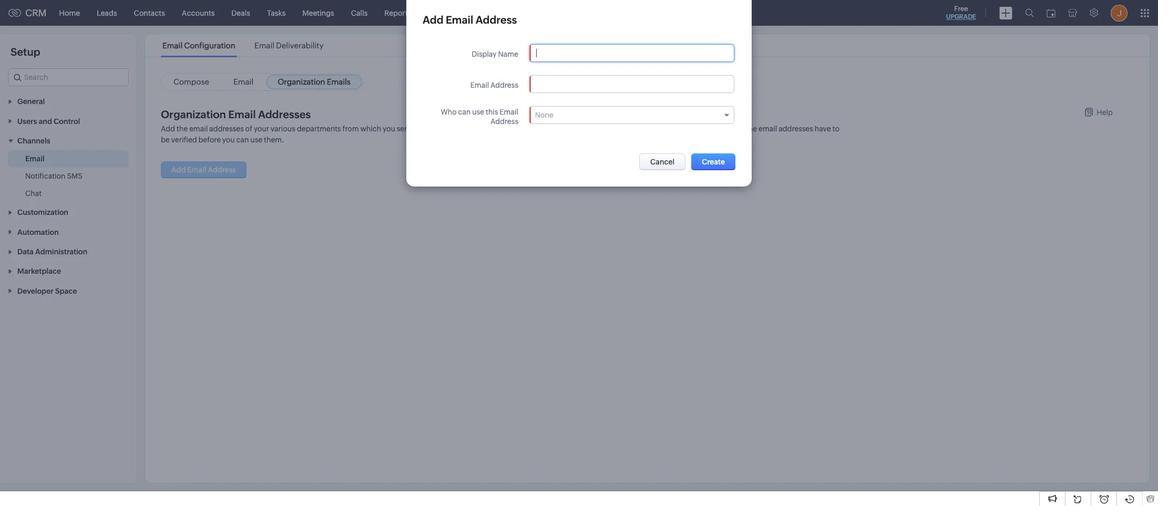 Task type: describe. For each thing, give the bounding box(es) containing it.
crm link
[[8, 7, 47, 18]]

display name
[[472, 50, 519, 58]]

as
[[614, 125, 622, 133]]

0 horizontal spatial use
[[251, 136, 263, 144]]

addresses.
[[706, 125, 743, 133]]

notification sms
[[25, 172, 83, 180]]

who
[[441, 108, 457, 116]]

notification
[[25, 172, 66, 180]]

1 horizontal spatial email link
[[223, 75, 265, 89]]

departments
[[297, 125, 341, 133]]

profile element
[[1105, 0, 1135, 26]]

contacts
[[134, 9, 165, 17]]

be
[[161, 136, 170, 144]]

can inside who can use this email address
[[458, 108, 471, 116]]

emails
[[327, 77, 351, 86]]

which
[[361, 125, 381, 133]]

email link inside channels region
[[25, 154, 45, 164]]

receive
[[430, 125, 455, 133]]

channels
[[17, 137, 50, 145]]

them.
[[264, 136, 284, 144]]

various
[[271, 125, 296, 133]]

tasks
[[267, 9, 286, 17]]

1 vertical spatial can
[[530, 125, 543, 133]]

channels region
[[0, 150, 137, 203]]

none
[[535, 111, 554, 119]]

the
[[745, 125, 758, 133]]

email configuration
[[163, 41, 236, 50]]

sms
[[67, 172, 83, 180]]

create menu image
[[1000, 7, 1013, 19]]

of
[[245, 125, 253, 133]]

1 the from the left
[[177, 125, 188, 133]]

calls
[[351, 9, 368, 17]]

accounts
[[182, 9, 215, 17]]

email inside channels region
[[25, 155, 45, 163]]

notification sms link
[[25, 171, 83, 182]]

verified
[[171, 136, 197, 144]]

create button
[[692, 154, 736, 170]]

email deliverability
[[255, 41, 324, 50]]

documents link
[[476, 0, 533, 26]]

free
[[955, 5, 969, 13]]

add for add the email addresses of your various departments from which you send and receive customer emails. you can use these addresses as the 'from' and 'reply to' addresses. the email addresses have to be verified before you can use them.
[[161, 125, 175, 133]]

address inside who can use this email address
[[491, 117, 519, 126]]

customer
[[456, 125, 489, 133]]

create menu element
[[994, 0, 1019, 26]]

emails.
[[490, 125, 515, 133]]

meetings link
[[294, 0, 343, 26]]

upgrade
[[947, 13, 977, 21]]

leads
[[97, 9, 117, 17]]

1 horizontal spatial you
[[383, 125, 396, 133]]

channels button
[[0, 131, 137, 150]]

send
[[397, 125, 414, 133]]

organization emails link
[[267, 75, 362, 89]]

0 vertical spatial address
[[476, 14, 517, 26]]

profile image
[[1112, 4, 1128, 21]]

addresses
[[258, 108, 311, 120]]

2 and from the left
[[659, 125, 672, 133]]

search image
[[1026, 8, 1035, 17]]

chat link
[[25, 188, 42, 199]]

add email address
[[423, 14, 517, 26]]

3 addresses from the left
[[779, 125, 814, 133]]

cancel button
[[640, 154, 686, 170]]

configuration
[[184, 41, 236, 50]]

email up organization email addresses
[[234, 77, 254, 86]]

2 vertical spatial can
[[236, 136, 249, 144]]

campaigns
[[428, 9, 468, 17]]

1 vertical spatial use
[[544, 125, 556, 133]]

2 the from the left
[[623, 125, 634, 133]]

2 email from the left
[[759, 125, 778, 133]]

tasks link
[[259, 0, 294, 26]]

compose link
[[163, 75, 220, 89]]

reports link
[[376, 0, 420, 26]]

free upgrade
[[947, 5, 977, 21]]



Task type: vqa. For each thing, say whether or not it's contained in the screenshot.
Add Email Address add
yes



Task type: locate. For each thing, give the bounding box(es) containing it.
2 addresses from the left
[[578, 125, 613, 133]]

email down channels
[[25, 155, 45, 163]]

0 horizontal spatial email link
[[25, 154, 45, 164]]

cancel
[[651, 158, 675, 166]]

list containing email configuration
[[153, 34, 333, 57]]

email
[[446, 14, 474, 26], [163, 41, 183, 50], [255, 41, 275, 50], [234, 77, 254, 86], [471, 81, 489, 89], [500, 108, 519, 116], [228, 108, 256, 120], [25, 155, 45, 163]]

0 vertical spatial can
[[458, 108, 471, 116]]

2 horizontal spatial use
[[544, 125, 556, 133]]

email up this
[[471, 81, 489, 89]]

you right before
[[222, 136, 235, 144]]

2 horizontal spatial addresses
[[779, 125, 814, 133]]

you
[[516, 125, 529, 133]]

email link down channels
[[25, 154, 45, 164]]

can down of
[[236, 136, 249, 144]]

1 horizontal spatial addresses
[[578, 125, 613, 133]]

contacts link
[[126, 0, 174, 26]]

add for add email address
[[423, 14, 444, 26]]

use
[[473, 108, 485, 116], [544, 125, 556, 133], [251, 136, 263, 144]]

home
[[59, 9, 80, 17]]

campaigns link
[[420, 0, 476, 26]]

email inside who can use this email address
[[500, 108, 519, 116]]

2 vertical spatial use
[[251, 136, 263, 144]]

organization for organization emails
[[278, 77, 325, 86]]

organization up the verified
[[161, 108, 226, 120]]

the up the verified
[[177, 125, 188, 133]]

1 addresses from the left
[[209, 125, 244, 133]]

email down tasks link
[[255, 41, 275, 50]]

before
[[199, 136, 221, 144]]

add up be
[[161, 125, 175, 133]]

1 vertical spatial email link
[[25, 154, 45, 164]]

1 horizontal spatial add
[[423, 14, 444, 26]]

use down 'none'
[[544, 125, 556, 133]]

0 horizontal spatial email
[[189, 125, 208, 133]]

addresses down organization email addresses
[[209, 125, 244, 133]]

deals link
[[223, 0, 259, 26]]

1 horizontal spatial and
[[659, 125, 672, 133]]

setup
[[11, 46, 40, 58]]

0 horizontal spatial can
[[236, 136, 249, 144]]

1 horizontal spatial email
[[759, 125, 778, 133]]

0 vertical spatial add
[[423, 14, 444, 26]]

from
[[343, 125, 359, 133]]

email right this
[[500, 108, 519, 116]]

organization down deliverability
[[278, 77, 325, 86]]

2 vertical spatial address
[[491, 117, 519, 126]]

and left 'reply
[[659, 125, 672, 133]]

0 vertical spatial you
[[383, 125, 396, 133]]

email left configuration
[[163, 41, 183, 50]]

'from'
[[636, 125, 657, 133]]

use inside who can use this email address
[[473, 108, 485, 116]]

organization emails
[[278, 77, 351, 86]]

1 vertical spatial organization
[[161, 108, 226, 120]]

address
[[476, 14, 517, 26], [491, 81, 519, 89], [491, 117, 519, 126]]

can right you
[[530, 125, 543, 133]]

0 vertical spatial organization
[[278, 77, 325, 86]]

you
[[383, 125, 396, 133], [222, 136, 235, 144]]

1 horizontal spatial the
[[623, 125, 634, 133]]

None text field
[[530, 45, 734, 62], [530, 76, 734, 93], [530, 45, 734, 62], [530, 76, 734, 93]]

organization
[[278, 77, 325, 86], [161, 108, 226, 120]]

add
[[423, 14, 444, 26], [161, 125, 175, 133]]

use left this
[[473, 108, 485, 116]]

meetings
[[303, 9, 334, 17]]

1 vertical spatial you
[[222, 136, 235, 144]]

have
[[815, 125, 832, 133]]

your
[[254, 125, 269, 133]]

addresses left have
[[779, 125, 814, 133]]

compose
[[174, 77, 209, 86]]

1 horizontal spatial use
[[473, 108, 485, 116]]

1 horizontal spatial can
[[458, 108, 471, 116]]

address down this
[[491, 117, 519, 126]]

add inside add the email addresses of your various departments from which you send and receive customer emails. you can use these addresses as the 'from' and 'reply to' addresses. the email addresses have to be verified before you can use them.
[[161, 125, 175, 133]]

home link
[[51, 0, 88, 26]]

1 vertical spatial add
[[161, 125, 175, 133]]

email link up organization email addresses
[[223, 75, 265, 89]]

deals
[[232, 9, 250, 17]]

these
[[558, 125, 577, 133]]

0 horizontal spatial add
[[161, 125, 175, 133]]

organization for organization email addresses
[[161, 108, 226, 120]]

addresses left as
[[578, 125, 613, 133]]

the
[[177, 125, 188, 133], [623, 125, 634, 133]]

leads link
[[88, 0, 126, 26]]

and right send
[[415, 125, 428, 133]]

create
[[702, 158, 725, 166]]

display
[[472, 50, 497, 58]]

email up before
[[189, 125, 208, 133]]

documents
[[484, 9, 524, 17]]

0 horizontal spatial and
[[415, 125, 428, 133]]

1 and from the left
[[415, 125, 428, 133]]

list
[[153, 34, 333, 57]]

add right reports
[[423, 14, 444, 26]]

deliverability
[[276, 41, 324, 50]]

reports
[[385, 9, 412, 17]]

calls link
[[343, 0, 376, 26]]

addresses
[[209, 125, 244, 133], [578, 125, 613, 133], [779, 125, 814, 133]]

calendar image
[[1047, 9, 1056, 17]]

email up of
[[228, 108, 256, 120]]

2 horizontal spatial can
[[530, 125, 543, 133]]

and
[[415, 125, 428, 133], [659, 125, 672, 133]]

email up display
[[446, 14, 474, 26]]

crm
[[25, 7, 47, 18]]

who can use this email address
[[441, 108, 519, 126]]

email link
[[223, 75, 265, 89], [25, 154, 45, 164]]

chat
[[25, 189, 42, 198]]

1 horizontal spatial organization
[[278, 77, 325, 86]]

the right as
[[623, 125, 634, 133]]

0 vertical spatial use
[[473, 108, 485, 116]]

0 horizontal spatial organization
[[161, 108, 226, 120]]

you left send
[[383, 125, 396, 133]]

email
[[189, 125, 208, 133], [759, 125, 778, 133]]

help
[[1098, 108, 1114, 117]]

add the email addresses of your various departments from which you send and receive customer emails. you can use these addresses as the 'from' and 'reply to' addresses. the email addresses have to be verified before you can use them.
[[161, 125, 840, 144]]

search element
[[1019, 0, 1041, 26]]

can
[[458, 108, 471, 116], [530, 125, 543, 133], [236, 136, 249, 144]]

0 horizontal spatial addresses
[[209, 125, 244, 133]]

to
[[833, 125, 840, 133]]

1 email from the left
[[189, 125, 208, 133]]

1 vertical spatial address
[[491, 81, 519, 89]]

email configuration link
[[161, 41, 237, 50]]

email right the
[[759, 125, 778, 133]]

use down your
[[251, 136, 263, 144]]

0 horizontal spatial the
[[177, 125, 188, 133]]

email address
[[471, 81, 519, 89]]

address up display name
[[476, 14, 517, 26]]

can right who
[[458, 108, 471, 116]]

0 horizontal spatial you
[[222, 136, 235, 144]]

this
[[486, 108, 498, 116]]

'reply
[[673, 125, 695, 133]]

organization email addresses
[[161, 108, 311, 120]]

email deliverability link
[[253, 41, 325, 50]]

0 vertical spatial email link
[[223, 75, 265, 89]]

name
[[498, 50, 519, 58]]

to'
[[696, 125, 705, 133]]

address up this
[[491, 81, 519, 89]]

accounts link
[[174, 0, 223, 26]]



